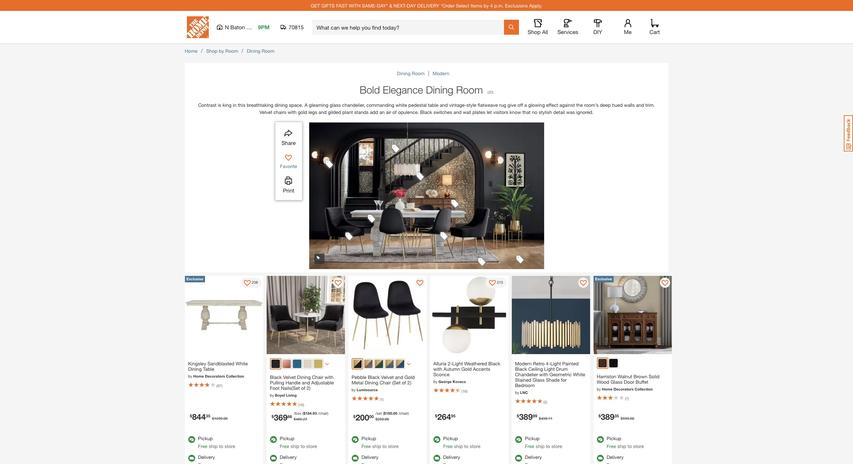 Task type: vqa. For each thing, say whether or not it's contained in the screenshot.
Torpedo within Milwaukee 7 in. Billet Torpedo Level
no



Task type: locate. For each thing, give the bounding box(es) containing it.
available shipping image for $
[[188, 456, 195, 462]]

black up "foot"
[[270, 375, 282, 380]]

black inside pebble black velvet and gold metal dining chair (set of 2) by lumisource
[[368, 375, 380, 380]]

decorators inside kingsley sandblasted white dining table by home decorators collection
[[205, 374, 225, 379]]

get gifts fast with same-day* & next-day delivery *order select items by 4 p.m. exclusions apply.
[[311, 3, 542, 8]]

black velvet dining chair with pulling handle and adjustable foot nails(set of 2) link
[[270, 373, 341, 393]]

1 vertical spatial shop
[[206, 48, 218, 54]]

available for pickup image down 369
[[270, 437, 277, 444]]

1 horizontal spatial glass
[[611, 379, 623, 385]]

pickup down $ 389 35 $ 599 . 00
[[607, 436, 621, 442]]

$ 389 35 $ 599 . 00
[[599, 413, 634, 422]]

1 vertical spatial gold
[[405, 375, 415, 380]]

delivery for $ available shipping image
[[198, 455, 215, 461]]

delivery for available shipping icon for 200
[[362, 455, 379, 461]]

dining room up elegance on the left of page
[[397, 71, 425, 76]]

rouge
[[246, 24, 262, 30]]

ship down the 250
[[372, 444, 381, 450]]

display image
[[244, 280, 251, 287], [335, 280, 341, 287], [489, 280, 496, 287]]

display image inside "238" dropdown button
[[244, 280, 251, 287]]

dining left table
[[188, 366, 202, 372]]

free down 369
[[280, 444, 289, 450]]

gilded
[[328, 109, 341, 115]]

of right handle
[[301, 386, 305, 391]]

1 horizontal spatial shop
[[528, 29, 541, 35]]

( 20 )
[[487, 90, 493, 94]]

kingsley sandblasted white dining table link
[[188, 360, 260, 374]]

4 to from the left
[[464, 444, 468, 450]]

door
[[624, 379, 634, 385]]

1 horizontal spatial /chair
[[398, 412, 408, 416]]

pickup free ship to store for second available for pickup icon
[[362, 436, 399, 450]]

pickup free ship to store down 1299
[[198, 436, 235, 450]]

free down the 200
[[362, 444, 371, 450]]

ship down 1299
[[209, 444, 218, 450]]

438
[[541, 417, 547, 421]]

and left trim.
[[636, 102, 644, 108]]

available for pickup image down 844
[[188, 437, 195, 444]]

black down "table"
[[420, 109, 432, 115]]

( 16 ) up /box
[[298, 403, 304, 408]]

pickup free ship to store for 389 available for pickup image
[[607, 436, 644, 450]]

light blue image
[[293, 360, 301, 369]]

velvet down the breathtaking
[[260, 109, 272, 115]]

free for 2nd available for pickup image
[[525, 444, 534, 450]]

1 horizontal spatial white
[[573, 372, 585, 378]]

home
[[185, 48, 198, 54], [193, 374, 204, 379], [602, 387, 613, 392]]

2 horizontal spatial display image
[[489, 280, 496, 287]]

alluria 2-light weathered black with autumn gold accents sconce by george kovacs
[[433, 361, 500, 384]]

gleaming
[[309, 102, 328, 108]]

glass inside harriston walnut brown solid wood glass door buffet by home decorators collection
[[611, 379, 623, 385]]

2 free from the left
[[280, 444, 289, 450]]

gold inside pebble black velvet and gold metal dining chair (set of 2) by lumisource
[[405, 375, 415, 380]]

6 pickup from the left
[[607, 436, 621, 442]]

of right "(set" at the bottom
[[402, 380, 406, 386]]

chair inside pebble black velvet and gold metal dining chair (set of 2) by lumisource
[[380, 380, 391, 386]]

display image inside 215 dropdown button
[[489, 280, 496, 287]]

pickup down $ 844 35 $ 1299 . 00
[[198, 436, 213, 442]]

baton
[[230, 24, 245, 30]]

3 available for pickup image from the left
[[597, 437, 604, 444]]

free down 844
[[198, 444, 207, 450]]

gold up "kovacs"
[[462, 366, 472, 372]]

glass down ceiling
[[533, 377, 545, 383]]

by inside harriston walnut brown solid wood glass door buffet by home decorators collection
[[597, 387, 601, 392]]

$ 264 95
[[435, 413, 456, 422]]

available for pickup image down 264
[[433, 437, 440, 444]]

1 horizontal spatial exclusive
[[595, 277, 612, 281]]

p.m.
[[494, 3, 504, 8]]

/set
[[376, 412, 382, 416]]

by left lnc on the bottom
[[515, 391, 519, 395]]

2 35 from the left
[[615, 414, 619, 419]]

decorators down table
[[205, 374, 225, 379]]

1 vertical spatial ( 16 )
[[298, 403, 304, 408]]

pickup for available for pickup icon for $
[[198, 436, 213, 442]]

black inside contrast is king in this breathtaking dining space. a gleaming glass chandelier, commanding white pedestal table and vintage-style flatweave rug give off a glowing effect against the room's deep hued walls and trim. velvet chairs with gold legs and gilded plant stands add an air of opulence. black switches and wall plates let visitors know that no stylish detail was ignored.
[[420, 109, 432, 115]]

$ 369 86 /box ( $ 184 . 93 /chair ) $ 485 . 27
[[272, 412, 328, 423]]

0 horizontal spatial 16
[[299, 403, 303, 408]]

6 store from the left
[[633, 444, 644, 450]]

by down "foot"
[[270, 393, 274, 398]]

305094381 image
[[515, 254, 526, 265]]

modern inside modern retro 4-light painted black ceiling light drum chandelier with geometric white stained glass shade for bedroom by lnc
[[515, 361, 532, 367]]

2 horizontal spatial velvet
[[381, 375, 394, 380]]

1 horizontal spatial 389
[[601, 413, 615, 422]]

4 store from the left
[[470, 444, 480, 450]]

1 /chair from the left
[[318, 412, 327, 416]]

contrast
[[198, 102, 216, 108]]

3 delivery from the left
[[362, 455, 379, 461]]

1 free from the left
[[198, 444, 207, 450]]

00 right 599
[[630, 417, 634, 421]]

ship down 438
[[536, 444, 545, 450]]

5 to from the left
[[546, 444, 550, 450]]

3 pickup free ship to store from the left
[[362, 436, 399, 450]]

with inside modern retro 4-light painted black ceiling light drum chandelier with geometric white stained glass shade for bedroom by lnc
[[539, 372, 548, 378]]

1 store from the left
[[225, 444, 235, 450]]

0 horizontal spatial 35
[[206, 414, 210, 419]]

2) inside black velvet dining chair with pulling handle and adjustable foot nails(set of 2) by boyel living
[[307, 386, 311, 391]]

0 vertical spatial shop
[[528, 29, 541, 35]]

store for available for pickup icon corresponding to 264
[[470, 444, 480, 450]]

modern up bold elegance dining room
[[433, 71, 449, 76]]

4 pickup from the left
[[443, 436, 458, 442]]

1 35 from the left
[[206, 414, 210, 419]]

$ 389 99 $ 438 . 11
[[517, 413, 553, 422]]

free for 389 available for pickup image
[[607, 444, 616, 450]]

4 free from the left
[[443, 444, 453, 450]]

1 delivery from the left
[[198, 455, 215, 461]]

by down sconce
[[433, 380, 438, 384]]

1 horizontal spatial available shipping image
[[433, 456, 440, 462]]

1 vertical spatial white
[[573, 372, 585, 378]]

pickup free ship to store down 438
[[525, 436, 562, 450]]

1 available shipping image from the left
[[188, 456, 195, 462]]

shop inside button
[[528, 29, 541, 35]]

velvet
[[260, 109, 272, 115], [283, 375, 296, 380], [381, 375, 394, 380]]

2) right "(set" at the bottom
[[407, 380, 411, 386]]

available for pickup image for $
[[188, 437, 195, 444]]

3 free from the left
[[362, 444, 371, 450]]

1 horizontal spatial available shipping image
[[352, 456, 358, 462]]

free for available for pickup icon for $
[[198, 444, 207, 450]]

light right the alluria
[[452, 361, 463, 367]]

home inside harriston walnut brown solid wood glass door buffet by home decorators collection
[[602, 387, 613, 392]]

1 pickup from the left
[[198, 436, 213, 442]]

velvet inside pebble black velvet and gold metal dining chair (set of 2) by lumisource
[[381, 375, 394, 380]]

2 available for pickup image from the left
[[515, 437, 522, 444]]

and down gleaming in the left top of the page
[[319, 109, 327, 115]]

*order
[[441, 3, 455, 8]]

pickup free ship to store for available for pickup icon for $
[[198, 436, 235, 450]]

walnut image
[[598, 359, 607, 368]]

2 horizontal spatial available for pickup image
[[433, 437, 440, 444]]

foot
[[270, 386, 280, 391]]

commanding
[[366, 102, 394, 108]]

0 vertical spatial collection
[[226, 374, 244, 379]]

0 vertical spatial gold
[[462, 366, 472, 372]]

white down painted
[[573, 372, 585, 378]]

pickup down the $ 389 99 $ 438 . 11
[[525, 436, 540, 442]]

0 horizontal spatial available for pickup image
[[270, 437, 277, 444]]

ship down "485"
[[290, 444, 299, 450]]

1 horizontal spatial velvet
[[283, 375, 296, 380]]

green image
[[314, 360, 322, 369]]

add
[[370, 109, 378, 115]]

2 pickup free ship to store from the left
[[280, 436, 317, 450]]

harriston walnut brown solid wood glass door buffet by home decorators collection
[[597, 374, 660, 392]]

5 delivery from the left
[[525, 455, 542, 461]]

. inside $ 389 35 $ 599 . 00
[[629, 417, 630, 421]]

1 horizontal spatial display image
[[335, 280, 341, 287]]

1 horizontal spatial modern
[[515, 361, 532, 367]]

1 horizontal spatial of
[[393, 109, 397, 115]]

389 left 438
[[519, 413, 533, 422]]

2 display image from the left
[[580, 280, 587, 287]]

35 for 389
[[615, 414, 619, 419]]

delivery for 3rd available shipping icon from the left
[[525, 455, 542, 461]]

available for pickup image
[[188, 437, 195, 444], [352, 437, 358, 444], [433, 437, 440, 444]]

autumn
[[444, 366, 460, 372]]

pickup for 2nd available for pickup image
[[525, 436, 540, 442]]

velvet down blue fabric & gold metal image
[[381, 375, 394, 380]]

table
[[203, 366, 214, 372]]

5 free from the left
[[525, 444, 534, 450]]

collection down buffet
[[635, 387, 653, 392]]

chair
[[312, 375, 323, 380], [380, 380, 391, 386]]

decorators
[[205, 374, 225, 379], [614, 387, 634, 392]]

35 inside $ 844 35 $ 1299 . 00
[[206, 414, 210, 419]]

1 vertical spatial dining room link
[[397, 71, 426, 76]]

modern up chandelier
[[515, 361, 532, 367]]

3 available for pickup image from the left
[[433, 437, 440, 444]]

( down harriston walnut brown solid wood glass door buffet by home decorators collection
[[625, 397, 626, 401]]

1 horizontal spatial available for pickup image
[[352, 437, 358, 444]]

ship down the 95
[[454, 444, 463, 450]]

3 available shipping image from the left
[[515, 456, 522, 462]]

by down wood
[[597, 387, 601, 392]]

) right 100
[[408, 412, 409, 416]]

was
[[566, 109, 575, 115]]

5 pickup from the left
[[525, 436, 540, 442]]

2 available shipping image from the left
[[433, 456, 440, 462]]

pebble black velvet and gold metal dining chair (set of 2) image
[[348, 276, 427, 354]]

0 horizontal spatial shop
[[206, 48, 218, 54]]

diy
[[594, 29, 602, 35]]

a
[[305, 102, 308, 108]]

kingsley sandblasted white dining table image
[[185, 276, 263, 354]]

( up /set
[[380, 398, 381, 402]]

modern link
[[433, 71, 449, 76]]

n baton rouge
[[225, 24, 262, 30]]

1 vertical spatial dining room
[[397, 71, 425, 76]]

1 vertical spatial modern
[[515, 361, 532, 367]]

0 horizontal spatial /chair
[[318, 412, 327, 416]]

to
[[219, 444, 223, 450], [301, 444, 305, 450], [382, 444, 387, 450], [464, 444, 468, 450], [546, 444, 550, 450], [628, 444, 632, 450]]

of inside contrast is king in this breathtaking dining space. a gleaming glass chandelier, commanding white pedestal table and vintage-style flatweave rug give off a glowing effect against the room's deep hued walls and trim. velvet chairs with gold legs and gilded plant stands add an air of opulence. black switches and wall plates let visitors know that no stylish detail was ignored.
[[393, 109, 397, 115]]

) right the "93"
[[327, 412, 328, 416]]

0 horizontal spatial exclusive
[[186, 277, 203, 281]]

of inside pebble black velvet and gold metal dining chair (set of 2) by lumisource
[[402, 380, 406, 386]]

0 horizontal spatial display image
[[244, 280, 251, 287]]

0 vertical spatial modern
[[433, 71, 449, 76]]

available shipping image
[[270, 456, 277, 462], [352, 456, 358, 462], [515, 456, 522, 462]]

3 display image from the left
[[489, 280, 496, 287]]

1 horizontal spatial 35
[[615, 414, 619, 419]]

215
[[497, 280, 503, 285]]

ceiling
[[528, 366, 543, 372]]

decorators down the door
[[614, 387, 634, 392]]

black right weathered
[[488, 361, 500, 367]]

0 horizontal spatial ( 16 )
[[298, 403, 304, 408]]

black up stained on the right of page
[[515, 366, 527, 372]]

black down green velvet image
[[368, 375, 380, 380]]

00 right 1299
[[224, 417, 228, 421]]

effect
[[546, 102, 558, 108]]

0 vertical spatial home
[[185, 48, 198, 54]]

3 store from the left
[[388, 444, 399, 450]]

0 horizontal spatial of
[[301, 386, 305, 391]]

this
[[238, 102, 245, 108]]

0 horizontal spatial decorators
[[205, 374, 225, 379]]

389 left 599
[[601, 413, 615, 422]]

6 to from the left
[[628, 444, 632, 450]]

chair inside black velvet dining chair with pulling handle and adjustable foot nails(set of 2) by boyel living
[[312, 375, 323, 380]]

0 horizontal spatial modern
[[433, 71, 449, 76]]

light
[[452, 361, 463, 367], [550, 361, 561, 367], [544, 366, 555, 372]]

2 /chair from the left
[[398, 412, 408, 416]]

27
[[303, 417, 307, 422]]

modern
[[433, 71, 449, 76], [515, 361, 532, 367]]

harriston walnut brown solid wood glass door buffet link
[[597, 372, 668, 387]]

glass left the door
[[611, 379, 623, 385]]

gold inside alluria 2-light weathered black with autumn gold accents sconce by george kovacs
[[462, 366, 472, 372]]

/chair inside '$ 369 86 /box ( $ 184 . 93 /chair ) $ 485 . 27'
[[318, 412, 327, 416]]

( inside '$ 369 86 /box ( $ 184 . 93 /chair ) $ 485 . 27'
[[302, 412, 303, 416]]

&
[[389, 3, 392, 8]]

1 horizontal spatial display image
[[580, 280, 587, 287]]

pink image
[[282, 360, 291, 369]]

) inside '$ 369 86 /box ( $ 184 . 93 /chair ) $ 485 . 27'
[[327, 412, 328, 416]]

321159026 image
[[415, 171, 426, 182]]

35 inside $ 389 35 $ 599 . 00
[[615, 414, 619, 419]]

389
[[519, 413, 533, 422], [601, 413, 615, 422]]

chair left "(set" at the bottom
[[380, 380, 391, 386]]

0 vertical spatial dining room link
[[247, 48, 274, 54]]

1 vertical spatial collection
[[635, 387, 653, 392]]

available for pickup image
[[270, 437, 277, 444], [515, 437, 522, 444], [597, 437, 604, 444]]

select
[[456, 3, 469, 8]]

0 horizontal spatial available shipping image
[[270, 456, 277, 462]]

display image
[[416, 280, 423, 287], [580, 280, 587, 287], [662, 280, 668, 287]]

home down wood
[[602, 387, 613, 392]]

4
[[490, 3, 493, 8]]

$ inside $ 264 95
[[435, 414, 437, 419]]

n
[[225, 24, 229, 30]]

2 horizontal spatial available shipping image
[[597, 456, 604, 462]]

by left 4
[[484, 3, 489, 8]]

available shipping image
[[188, 456, 195, 462], [433, 456, 440, 462], [597, 456, 604, 462]]

1 389 from the left
[[519, 413, 533, 422]]

1 horizontal spatial gold
[[462, 366, 472, 372]]

green velvet image
[[374, 360, 383, 369]]

( inside $ 200 00 /set ( $ 100 . 00 /chair ) $ 250 . 00
[[383, 412, 384, 416]]

exclusive for the 'kingsley sandblasted white dining table' image
[[186, 277, 203, 281]]

2 horizontal spatial available shipping image
[[515, 456, 522, 462]]

2 389 from the left
[[601, 413, 615, 422]]

4 pickup free ship to store from the left
[[443, 436, 480, 450]]

2 exclusive from the left
[[595, 277, 612, 281]]

black inside black velvet dining chair with pulling handle and adjustable foot nails(set of 2) by boyel living
[[270, 375, 282, 380]]

available for pickup image down the 200
[[352, 437, 358, 444]]

and up switches
[[440, 102, 448, 108]]

1 horizontal spatial collection
[[635, 387, 653, 392]]

display image for 215
[[489, 280, 496, 287]]

1 horizontal spatial decorators
[[614, 387, 634, 392]]

0 vertical spatial decorators
[[205, 374, 225, 379]]

handle
[[286, 380, 301, 386]]

contrast is king in this breathtaking dining space. a gleaming glass chandelier, commanding white pedestal table and vintage-style flatweave rug give off a glowing effect against the room's deep hued walls and trim. velvet chairs with gold legs and gilded plant stands add an air of opulence. black switches and wall plates let visitors know that no stylish detail was ignored.
[[198, 102, 655, 115]]

pickup down $ 264 95
[[443, 436, 458, 442]]

white right sandblasted
[[236, 361, 248, 367]]

1 available for pickup image from the left
[[270, 437, 277, 444]]

pickup free ship to store down the 250
[[362, 436, 399, 450]]

and right handle
[[302, 380, 310, 386]]

by down metal
[[352, 388, 356, 392]]

1 display image from the left
[[416, 280, 423, 287]]

ship down 599
[[617, 444, 626, 450]]

available shipping image for 200
[[352, 456, 358, 462]]

1 available shipping image from the left
[[270, 456, 277, 462]]

1 vertical spatial 16
[[299, 403, 303, 408]]

alluria 2-light weathered black with autumn gold accents sconce link
[[433, 360, 505, 379]]

0 vertical spatial 16
[[463, 389, 467, 394]]

available for pickup image for 264
[[433, 437, 440, 444]]

home link
[[185, 48, 198, 54]]

1 horizontal spatial chair
[[380, 380, 391, 386]]

0 horizontal spatial white
[[236, 361, 248, 367]]

elegance
[[383, 84, 423, 96]]

4 delivery from the left
[[443, 455, 460, 461]]

0 horizontal spatial velvet
[[260, 109, 272, 115]]

16 down "kovacs"
[[463, 389, 467, 394]]

( 16 ) down "kovacs"
[[462, 389, 468, 394]]

5 store from the left
[[552, 444, 562, 450]]

store for available for pickup icon for $
[[225, 444, 235, 450]]

0 horizontal spatial 389
[[519, 413, 533, 422]]

1 vertical spatial home
[[193, 374, 204, 379]]

0 vertical spatial ( 16 )
[[462, 389, 468, 394]]

2 horizontal spatial available for pickup image
[[597, 437, 604, 444]]

2 delivery from the left
[[280, 455, 297, 461]]

/chair inside $ 200 00 /set ( $ 100 . 00 /chair ) $ 250 . 00
[[398, 412, 408, 416]]

dining room link
[[247, 48, 274, 54], [397, 71, 426, 76]]

1 horizontal spatial available for pickup image
[[515, 437, 522, 444]]

0 horizontal spatial chair
[[312, 375, 323, 380]]

adjustable
[[311, 380, 334, 386]]

chair down the green icon
[[312, 375, 323, 380]]

sconce
[[433, 372, 450, 378]]

1 display image from the left
[[244, 280, 251, 287]]

by inside kingsley sandblasted white dining table by home decorators collection
[[188, 374, 192, 379]]

gold right "(set" at the bottom
[[405, 375, 415, 380]]

6 ship from the left
[[617, 444, 626, 450]]

( right /box
[[302, 412, 303, 416]]

dining room link up elegance on the left of page
[[397, 71, 426, 76]]

dining inside kingsley sandblasted white dining table by home decorators collection
[[188, 366, 202, 372]]

pickup free ship to store down the 95
[[443, 436, 480, 450]]

6 free from the left
[[607, 444, 616, 450]]

0 horizontal spatial glass
[[533, 377, 545, 383]]

389 for $ 389 35 $ 599 . 00
[[601, 413, 615, 422]]

available for pickup image down the $ 389 99 $ 438 . 11
[[515, 437, 522, 444]]

me
[[624, 29, 632, 35]]

1 available for pickup image from the left
[[188, 437, 195, 444]]

with inside black velvet dining chair with pulling handle and adjustable foot nails(set of 2) by boyel living
[[325, 375, 334, 380]]

2 ship from the left
[[290, 444, 299, 450]]

velvet up nails(set
[[283, 375, 296, 380]]

available shipping image for 369
[[270, 456, 277, 462]]

collection inside kingsley sandblasted white dining table by home decorators collection
[[226, 374, 244, 379]]

0 horizontal spatial gold
[[405, 375, 415, 380]]

free for second available for pickup icon
[[362, 444, 371, 450]]

nails(set
[[281, 386, 300, 391]]

blue velvet image
[[396, 360, 404, 369]]

day*
[[377, 3, 388, 8]]

369
[[274, 413, 288, 423]]

35 left 1299
[[206, 414, 210, 419]]

0 vertical spatial dining room
[[247, 48, 274, 54]]

0 horizontal spatial 2)
[[307, 386, 311, 391]]

icon image
[[314, 254, 320, 259]]

2 horizontal spatial of
[[402, 380, 406, 386]]

off
[[518, 102, 523, 108]]

What can we help you find today? search field
[[317, 20, 504, 34]]

collection down kingsley sandblasted white dining table link
[[226, 374, 244, 379]]

3 pickup from the left
[[362, 436, 376, 442]]

free for available for pickup icon corresponding to 264
[[443, 444, 453, 450]]

shop right home link
[[206, 48, 218, 54]]

free down $ 389 35 $ 599 . 00
[[607, 444, 616, 450]]

00
[[393, 412, 397, 416], [369, 414, 374, 419], [224, 417, 228, 421], [630, 417, 634, 421], [385, 417, 389, 422]]

glowing
[[528, 102, 545, 108]]

by inside black velvet dining chair with pulling handle and adjustable foot nails(set of 2) by boyel living
[[270, 393, 274, 398]]

pickup down the 200
[[362, 436, 376, 442]]

and down vintage-
[[454, 109, 462, 115]]

display image for modern retro 4-light painted black ceiling light drum chandelier with geometric white stained glass shade for bedroom image
[[580, 280, 587, 287]]

1 vertical spatial decorators
[[614, 387, 634, 392]]

6 pickup free ship to store from the left
[[607, 436, 644, 450]]

0 horizontal spatial display image
[[416, 280, 423, 287]]

brown
[[634, 374, 648, 380]]

0 horizontal spatial dining room
[[247, 48, 274, 54]]

2 to from the left
[[301, 444, 305, 450]]

6 delivery from the left
[[607, 455, 624, 461]]

kingsley
[[188, 361, 206, 367]]

white inside kingsley sandblasted white dining table by home decorators collection
[[236, 361, 248, 367]]

by inside pebble black velvet and gold metal dining chair (set of 2) by lumisource
[[352, 388, 356, 392]]

and down blue velvet 'image'
[[395, 375, 403, 380]]

available for pickup image down $ 389 35 $ 599 . 00
[[597, 437, 604, 444]]

room
[[225, 48, 238, 54], [262, 48, 274, 54], [412, 71, 425, 76], [456, 84, 483, 96]]

favorite button
[[280, 153, 297, 170]]

238 button
[[241, 278, 261, 288]]

0 horizontal spatial available for pickup image
[[188, 437, 195, 444]]

1 pickup free ship to store from the left
[[198, 436, 235, 450]]

( right /set
[[383, 412, 384, 416]]

1 exclusive from the left
[[186, 277, 203, 281]]

feedback link image
[[844, 115, 853, 152]]

264
[[437, 413, 451, 422]]

gifts
[[321, 3, 335, 8]]

2 vertical spatial home
[[602, 387, 613, 392]]

free down $ 264 95
[[443, 444, 453, 450]]

king
[[223, 102, 231, 108]]

2 store from the left
[[306, 444, 317, 450]]

5 pickup free ship to store from the left
[[525, 436, 562, 450]]

free down the $ 389 99 $ 438 . 11
[[525, 444, 534, 450]]

0 horizontal spatial available shipping image
[[188, 456, 195, 462]]

$ 200 00 /set ( $ 100 . 00 /chair ) $ 250 . 00
[[353, 412, 409, 423]]

1 horizontal spatial 2)
[[407, 380, 411, 386]]

2 horizontal spatial display image
[[662, 280, 668, 287]]

dining room
[[247, 48, 274, 54], [397, 71, 425, 76]]

by down kingsley at the left of page
[[188, 374, 192, 379]]

2 pickup from the left
[[280, 436, 294, 442]]

0 horizontal spatial collection
[[226, 374, 244, 379]]

2 available shipping image from the left
[[352, 456, 358, 462]]

0 vertical spatial white
[[236, 361, 248, 367]]

pickup for second available for pickup icon
[[362, 436, 376, 442]]

2) left adjustable
[[307, 386, 311, 391]]

give
[[508, 102, 516, 108]]



Task type: describe. For each thing, give the bounding box(es) containing it.
exclusive for harriston walnut brown solid wood glass door buffet image
[[595, 277, 612, 281]]

white
[[396, 102, 407, 108]]

250
[[378, 417, 384, 422]]

room up style
[[456, 84, 483, 96]]

exclusions
[[505, 3, 528, 8]]

for
[[561, 377, 567, 383]]

3 ship from the left
[[372, 444, 381, 450]]

) down kingsley sandblasted white dining table by home decorators collection
[[222, 384, 222, 388]]

light up shade
[[544, 366, 555, 372]]

dining up elegance on the left of page
[[397, 71, 411, 76]]

black velvet dining chair with pulling handle and adjustable foot nails(set of 2) image
[[267, 276, 345, 354]]

items
[[471, 3, 482, 8]]

95
[[451, 414, 456, 419]]

glass
[[330, 102, 341, 108]]

and inside black velvet dining chair with pulling handle and adjustable foot nails(set of 2) by boyel living
[[302, 380, 310, 386]]

velvet inside contrast is king in this breathtaking dining space. a gleaming glass chandelier, commanding white pedestal table and vintage-style flatweave rug give off a glowing effect against the room's deep hued walls and trim. velvet chairs with gold legs and gilded plant stands add an air of opulence. black switches and wall plates let visitors know that no stylish detail was ignored.
[[260, 109, 272, 115]]

alluria 2-light weathered black with autumn gold accents sconce image
[[430, 276, 508, 354]]

and inside pebble black velvet and gold metal dining chair (set of 2) by lumisource
[[395, 375, 403, 380]]

305769553 image
[[324, 159, 335, 170]]

store for 389 available for pickup image
[[633, 444, 644, 450]]

display image for 238
[[244, 280, 251, 287]]

pebble
[[352, 375, 367, 380]]

( down "kovacs"
[[462, 389, 463, 394]]

321921110 image
[[450, 198, 460, 209]]

hued
[[612, 102, 623, 108]]

by inside modern retro 4-light painted black ceiling light drum chandelier with geometric white stained glass shade for bedroom by lnc
[[515, 391, 519, 395]]

with inside contrast is king in this breathtaking dining space. a gleaming glass chandelier, commanding white pedestal table and vintage-style flatweave rug give off a glowing effect against the room's deep hued walls and trim. velvet chairs with gold legs and gilded plant stands add an air of opulence. black switches and wall plates let visitors know that no stylish detail was ignored.
[[288, 109, 297, 115]]

dining inside black velvet dining chair with pulling handle and adjustable foot nails(set of 2) by boyel living
[[297, 375, 311, 380]]

collection inside harriston walnut brown solid wood glass door buffet by home decorators collection
[[635, 387, 653, 392]]

with
[[349, 3, 361, 8]]

lumisource
[[357, 388, 378, 392]]

store for second available for pickup icon
[[388, 444, 399, 450]]

room's
[[584, 102, 599, 108]]

dining inside pebble black velvet and gold metal dining chair (set of 2) by lumisource
[[365, 380, 378, 386]]

harriston walnut brown solid wood glass door buffet image
[[593, 276, 672, 354]]

favorite
[[280, 163, 297, 169]]

pickup for 389 available for pickup image
[[607, 436, 621, 442]]

store for 2nd available for pickup image
[[552, 444, 562, 450]]

air
[[386, 109, 391, 115]]

wood
[[597, 379, 609, 385]]

room down n
[[225, 48, 238, 54]]

bold
[[360, 84, 380, 96]]

2
[[544, 400, 546, 405]]

bold elegance dining room
[[360, 84, 483, 96]]

pickup free ship to store for 369 available for pickup image
[[280, 436, 317, 450]]

3 display image from the left
[[662, 280, 668, 287]]

blue fabric & gold metal image
[[385, 360, 394, 369]]

room up bold elegance dining room
[[412, 71, 425, 76]]

86
[[288, 414, 292, 419]]

4 ship from the left
[[454, 444, 463, 450]]

charcoal black image
[[609, 359, 618, 368]]

/chair for 200
[[398, 412, 408, 416]]

visitors
[[493, 109, 508, 115]]

print button
[[278, 175, 300, 195]]

315601204 image
[[439, 231, 449, 242]]

317936104 image
[[344, 231, 354, 242]]

velvet inside black velvet dining chair with pulling handle and adjustable foot nails(set of 2) by boyel living
[[283, 375, 296, 380]]

599
[[623, 417, 629, 421]]

1 to from the left
[[219, 444, 223, 450]]

( up /box
[[298, 403, 299, 408]]

modern for modern retro 4-light painted black ceiling light drum chandelier with geometric white stained glass shade for bedroom by lnc
[[515, 361, 532, 367]]

style
[[467, 102, 476, 108]]

available shipping image for 264
[[433, 456, 440, 462]]

shop by room
[[206, 48, 238, 54]]

with inside alluria 2-light weathered black with autumn gold accents sconce by george kovacs
[[433, 366, 442, 372]]

by inside alluria 2-light weathered black with autumn gold accents sconce by george kovacs
[[433, 380, 438, 384]]

metal
[[352, 380, 364, 386]]

home inside kingsley sandblasted white dining table by home decorators collection
[[193, 374, 204, 379]]

pickup for available for pickup icon corresponding to 264
[[443, 436, 458, 442]]

background image
[[309, 123, 544, 269]]

harriston
[[597, 374, 616, 380]]

the
[[576, 102, 583, 108]]

11
[[548, 417, 553, 421]]

1 horizontal spatial dining room
[[397, 71, 425, 76]]

by right home link
[[219, 48, 224, 54]]

me button
[[617, 19, 639, 35]]

black inside alluria 2-light weathered black with autumn gold accents sconce by george kovacs
[[488, 361, 500, 367]]

geometric
[[550, 372, 572, 378]]

844
[[192, 413, 206, 422]]

00 left /set
[[369, 414, 374, 419]]

delivery for 264's available shipping image
[[443, 455, 460, 461]]

sandblasted
[[208, 361, 234, 367]]

detail
[[553, 109, 565, 115]]

share button
[[276, 128, 301, 147]]

of inside black velvet dining chair with pulling handle and adjustable foot nails(set of 2) by boyel living
[[301, 386, 305, 391]]

cart
[[650, 29, 660, 35]]

a
[[524, 102, 527, 108]]

drum
[[556, 366, 568, 372]]

legs
[[309, 109, 317, 115]]

184
[[305, 412, 312, 416]]

store for 369 available for pickup image
[[306, 444, 317, 450]]

apply.
[[529, 3, 542, 8]]

) inside $ 200 00 /set ( $ 100 . 00 /chair ) $ 250 . 00
[[408, 412, 409, 416]]

print
[[283, 187, 294, 194]]

dining
[[275, 102, 288, 108]]

free for 369 available for pickup image
[[280, 444, 289, 450]]

) down pebble black velvet and gold metal dining chair (set of 2) by lumisource
[[383, 398, 384, 402]]

) down harriston walnut brown solid wood glass door buffet by home decorators collection
[[628, 397, 629, 401]]

( up 438
[[543, 400, 544, 405]]

grey velvet image
[[364, 360, 372, 369]]

decorators inside harriston walnut brown solid wood glass door buffet by home decorators collection
[[614, 387, 634, 392]]

5 ship from the left
[[536, 444, 545, 450]]

1 ship from the left
[[209, 444, 218, 450]]

00 inside $ 389 35 $ 599 . 00
[[630, 417, 634, 421]]

glass inside modern retro 4-light painted black ceiling light drum chandelier with geometric white stained glass shade for bedroom by lnc
[[533, 377, 545, 383]]

2 display image from the left
[[335, 280, 341, 287]]

room down '9pm' at the top
[[262, 48, 274, 54]]

white inside modern retro 4-light painted black ceiling light drum chandelier with geometric white stained glass shade for bedroom by lnc
[[573, 372, 585, 378]]

modern retro 4-light painted black ceiling light drum chandelier with geometric white stained glass shade for bedroom image
[[512, 276, 590, 354]]

black image
[[271, 360, 280, 369]]

delivery
[[417, 3, 440, 8]]

pulling
[[270, 380, 284, 386]]

plates
[[473, 109, 485, 115]]

322051439 image
[[390, 143, 401, 154]]

$ 844 35 $ 1299 . 00
[[190, 413, 228, 422]]

light inside alluria 2-light weathered black with autumn gold accents sconce by george kovacs
[[452, 361, 463, 367]]

know
[[510, 109, 521, 115]]

pebble black velvet and gold metal dining chair (set of 2) link
[[352, 373, 423, 388]]

black velvet image
[[353, 360, 362, 369]]

kingsley sandblasted white dining table by home decorators collection
[[188, 361, 248, 379]]

1 horizontal spatial dining room link
[[397, 71, 426, 76]]

display image for pebble black velvet and gold metal dining chair (set of 2) image
[[416, 280, 423, 287]]

bedroom
[[515, 383, 535, 388]]

( down kingsley sandblasted white dining table by home decorators collection
[[216, 384, 217, 388]]

solid
[[649, 374, 660, 380]]

3 to from the left
[[382, 444, 387, 450]]

( 87 )
[[216, 384, 222, 388]]

) down alluria 2-light weathered black with autumn gold accents sconce by george kovacs
[[467, 389, 468, 394]]

3 available shipping image from the left
[[597, 456, 604, 462]]

modern for modern
[[433, 71, 449, 76]]

shop all
[[528, 29, 548, 35]]

an
[[379, 109, 385, 115]]

beige image
[[303, 360, 312, 369]]

) up 438
[[546, 400, 547, 405]]

same-
[[362, 3, 377, 8]]

) up '$ 369 86 /box ( $ 184 . 93 /chair ) $ 485 . 27'
[[303, 403, 304, 408]]

pickup free ship to store for 2nd available for pickup image
[[525, 436, 562, 450]]

black inside modern retro 4-light painted black ceiling light drum chandelier with geometric white stained glass shade for bedroom by lnc
[[515, 366, 527, 372]]

pebble black velvet and gold metal dining chair (set of 2) by lumisource
[[352, 375, 415, 392]]

delivery for 3rd available shipping image from the left
[[607, 455, 624, 461]]

) up flatweave
[[493, 90, 493, 94]]

100
[[386, 412, 392, 416]]

304361031 image
[[366, 213, 377, 224]]

pedestal
[[408, 102, 427, 108]]

fast
[[336, 3, 348, 8]]

00 right 100
[[393, 412, 397, 416]]

( 7 )
[[625, 397, 629, 401]]

dining down modern link
[[426, 84, 453, 96]]

( up flatweave
[[487, 90, 488, 94]]

let
[[487, 109, 492, 115]]

0 horizontal spatial dining room link
[[247, 48, 274, 54]]

space.
[[289, 102, 303, 108]]

1299
[[214, 417, 222, 421]]

kovacs
[[453, 380, 466, 384]]

modern retro 4-light painted black ceiling light drum chandelier with geometric white stained glass shade for bedroom link
[[515, 360, 587, 390]]

against
[[560, 102, 575, 108]]

dining down rouge
[[247, 48, 260, 54]]

9pm
[[258, 24, 270, 30]]

available for pickup image for 369
[[270, 437, 277, 444]]

table
[[428, 102, 439, 108]]

flatweave
[[478, 102, 498, 108]]

. inside $ 844 35 $ 1299 . 00
[[222, 417, 224, 421]]

. inside the $ 389 99 $ 438 . 11
[[547, 417, 548, 421]]

shop for shop all
[[528, 29, 541, 35]]

316423368 image
[[477, 257, 487, 267]]

00 down 100
[[385, 417, 389, 422]]

2) inside pebble black velvet and gold metal dining chair (set of 2) by lumisource
[[407, 380, 411, 386]]

( 1 )
[[380, 398, 384, 402]]

/chair for 369
[[318, 412, 327, 416]]

trim.
[[646, 102, 655, 108]]

shop for shop by room
[[206, 48, 218, 54]]

1 horizontal spatial 16
[[463, 389, 467, 394]]

all
[[542, 29, 548, 35]]

pickup free ship to store for available for pickup icon corresponding to 264
[[443, 436, 480, 450]]

opulence.
[[398, 109, 419, 115]]

2 available for pickup image from the left
[[352, 437, 358, 444]]

ignored.
[[576, 109, 594, 115]]

389 for $ 389 99 $ 438 . 11
[[519, 413, 533, 422]]

available for pickup image for 389
[[597, 437, 604, 444]]

1 horizontal spatial ( 16 )
[[462, 389, 468, 394]]

delivery for available shipping icon associated with 369
[[280, 455, 297, 461]]

light up geometric
[[550, 361, 561, 367]]

the home depot logo image
[[187, 16, 209, 38]]

pickup for 369 available for pickup image
[[280, 436, 294, 442]]

00 inside $ 844 35 $ 1299 . 00
[[224, 417, 228, 421]]

chandelier,
[[342, 102, 365, 108]]

35 for 844
[[206, 414, 210, 419]]



